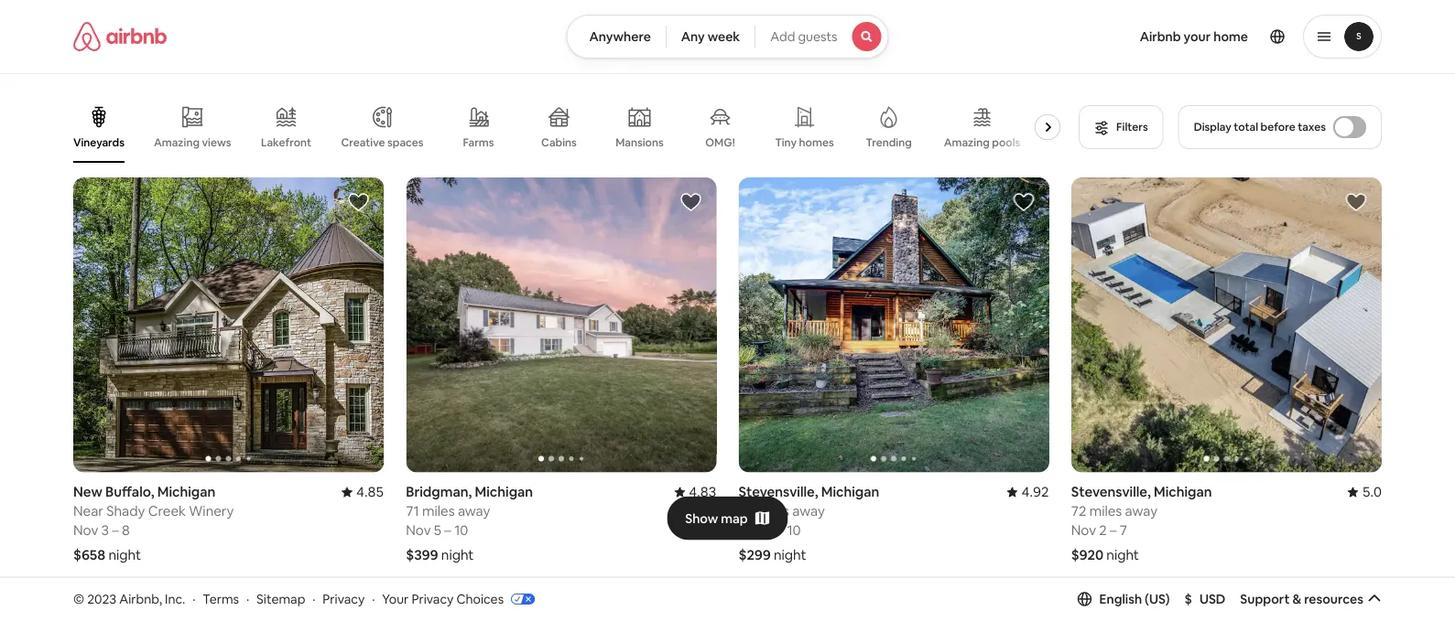 Task type: describe. For each thing, give the bounding box(es) containing it.
show map button
[[667, 497, 788, 541]]

8
[[122, 522, 130, 540]]

4.83
[[689, 483, 717, 501]]

trending
[[866, 136, 912, 150]]

10 for $299
[[787, 522, 801, 540]]

display total before taxes
[[1194, 120, 1326, 134]]

pools
[[992, 136, 1020, 150]]

homes
[[799, 136, 834, 150]]

terms
[[203, 591, 239, 608]]

filters
[[1116, 120, 1148, 134]]

add
[[770, 28, 795, 45]]

bridgman,
[[406, 483, 472, 501]]

michigan for stevensville, michigan 72 miles away nov 5 – 10 $299 night
[[821, 483, 879, 501]]

$
[[1185, 591, 1192, 608]]

– for $299
[[777, 522, 784, 540]]

display total before taxes button
[[1178, 105, 1382, 149]]

creative spaces
[[341, 136, 424, 150]]

show map
[[685, 511, 748, 527]]

sitemap link
[[256, 591, 305, 608]]

anywhere button
[[566, 15, 666, 59]]

anywhere
[[589, 28, 651, 45]]

any week
[[681, 28, 740, 45]]

airbnb your home
[[1140, 28, 1248, 45]]

winery
[[189, 503, 234, 520]]

farms
[[463, 136, 494, 150]]

night inside new buffalo, michigan near shady creek winery nov 3 – 8 $658 night
[[108, 546, 141, 564]]

your
[[382, 591, 409, 608]]

usd
[[1200, 591, 1226, 608]]

terms link
[[203, 591, 239, 608]]

none search field containing anywhere
[[566, 15, 889, 59]]

4 · from the left
[[372, 591, 375, 608]]

shady
[[106, 503, 145, 520]]

lakefront
[[261, 136, 311, 150]]

airbnb
[[1140, 28, 1181, 45]]

1 · from the left
[[192, 591, 195, 608]]

$299
[[739, 546, 771, 564]]

miles for $399
[[422, 503, 455, 520]]

english (us) button
[[1077, 591, 1170, 608]]

map
[[721, 511, 748, 527]]

tiny
[[775, 136, 797, 150]]

$920
[[1071, 546, 1104, 564]]

2 · from the left
[[246, 591, 249, 608]]

add to wishlist: new buffalo, michigan image
[[347, 191, 369, 213]]

sitemap
[[256, 591, 305, 608]]

stevensville, for 5
[[739, 483, 818, 501]]

$ usd
[[1185, 591, 1226, 608]]

1 privacy from the left
[[323, 591, 365, 608]]

spaces
[[387, 136, 424, 150]]

creek
[[148, 503, 186, 520]]

cabins
[[541, 136, 577, 150]]

(us)
[[1145, 591, 1170, 608]]

your privacy choices link
[[382, 591, 535, 609]]

english (us)
[[1099, 591, 1170, 608]]

miles for $920
[[1089, 503, 1122, 520]]

4.92
[[1022, 483, 1049, 501]]

week
[[708, 28, 740, 45]]

amazing views
[[154, 135, 231, 149]]

creative
[[341, 136, 385, 150]]

choices
[[456, 591, 504, 608]]

5.0 out of 5 average rating image
[[1348, 483, 1382, 501]]

5 for $399
[[434, 522, 441, 540]]

michigan for bridgman, michigan 71 miles away nov 5 – 10 $399 night
[[475, 483, 533, 501]]

total
[[1234, 120, 1258, 134]]

4.83 out of 5 average rating image
[[674, 483, 717, 501]]

near
[[73, 503, 103, 520]]

michigan for stevensville, michigan 72 miles away nov 2 – 7 $920 night
[[1154, 483, 1212, 501]]

nov for $920
[[1071, 522, 1096, 540]]



Task type: locate. For each thing, give the bounding box(es) containing it.
amazing pools
[[944, 136, 1020, 150]]

mansions
[[616, 136, 664, 150]]

vineyards
[[73, 136, 124, 150]]

amazing left views
[[154, 135, 200, 149]]

away inside stevensville, michigan 72 miles away nov 5 – 10 $299 night
[[792, 503, 825, 520]]

0 horizontal spatial 5
[[434, 522, 441, 540]]

©
[[73, 591, 84, 608]]

miles for $299
[[757, 503, 789, 520]]

10 inside stevensville, michigan 72 miles away nov 5 – 10 $299 night
[[787, 522, 801, 540]]

1 horizontal spatial 10
[[787, 522, 801, 540]]

filters button
[[1079, 105, 1164, 149]]

2 michigan from the left
[[475, 483, 533, 501]]

buffalo,
[[105, 483, 154, 501]]

2 privacy from the left
[[412, 591, 454, 608]]

nov up $299
[[739, 522, 764, 540]]

miles down bridgman,
[[422, 503, 455, 520]]

add to wishlist: stevensville, michigan image
[[1013, 191, 1035, 213], [1345, 191, 1367, 213]]

0 horizontal spatial stevensville,
[[739, 483, 818, 501]]

night right $399
[[441, 546, 474, 564]]

– inside the bridgman, michigan 71 miles away nov 5 – 10 $399 night
[[444, 522, 451, 540]]

bridgman, michigan 71 miles away nov 5 – 10 $399 night
[[406, 483, 533, 564]]

display
[[1194, 120, 1231, 134]]

resources
[[1304, 591, 1363, 608]]

taxes
[[1298, 120, 1326, 134]]

night
[[108, 546, 141, 564], [441, 546, 474, 564], [774, 546, 806, 564], [1107, 546, 1139, 564]]

nov
[[73, 522, 98, 540], [406, 522, 431, 540], [739, 522, 764, 540], [1071, 522, 1096, 540]]

7
[[1120, 522, 1127, 540]]

night for $299
[[774, 546, 806, 564]]

0 horizontal spatial add to wishlist: stevensville, michigan image
[[1013, 191, 1035, 213]]

3 miles from the left
[[1089, 503, 1122, 520]]

nov left 3 at the left bottom
[[73, 522, 98, 540]]

5 inside stevensville, michigan 72 miles away nov 5 – 10 $299 night
[[767, 522, 774, 540]]

michigan
[[157, 483, 215, 501], [475, 483, 533, 501], [821, 483, 879, 501], [1154, 483, 1212, 501]]

away for $920
[[1125, 503, 1157, 520]]

0 horizontal spatial away
[[458, 503, 490, 520]]

4 – from the left
[[1110, 522, 1117, 540]]

3 night from the left
[[774, 546, 806, 564]]

None search field
[[566, 15, 889, 59]]

new
[[73, 483, 102, 501]]

nov down 71
[[406, 522, 431, 540]]

3 away from the left
[[1125, 503, 1157, 520]]

2 add to wishlist: stevensville, michigan image from the left
[[1345, 191, 1367, 213]]

2 night from the left
[[441, 546, 474, 564]]

72
[[739, 503, 754, 520], [1071, 503, 1086, 520]]

any
[[681, 28, 705, 45]]

away inside the bridgman, michigan 71 miles away nov 5 – 10 $399 night
[[458, 503, 490, 520]]

add guests
[[770, 28, 838, 45]]

miles inside stevensville, michigan 72 miles away nov 2 – 7 $920 night
[[1089, 503, 1122, 520]]

away up 7
[[1125, 503, 1157, 520]]

stevensville, up 2
[[1071, 483, 1151, 501]]

– inside new buffalo, michigan near shady creek winery nov 3 – 8 $658 night
[[112, 522, 119, 540]]

2 – from the left
[[444, 522, 451, 540]]

10 for $399
[[454, 522, 468, 540]]

1 horizontal spatial add to wishlist: stevensville, michigan image
[[1345, 191, 1367, 213]]

– for $399
[[444, 522, 451, 540]]

2
[[1099, 522, 1107, 540]]

2 stevensville, from the left
[[1071, 483, 1151, 501]]

omg!
[[705, 136, 735, 150]]

1 72 from the left
[[739, 503, 754, 520]]

1 horizontal spatial stevensville,
[[1071, 483, 1151, 501]]

inc.
[[165, 591, 185, 608]]

0 horizontal spatial 10
[[454, 522, 468, 540]]

71
[[406, 503, 419, 520]]

5
[[434, 522, 441, 540], [767, 522, 774, 540]]

home
[[1214, 28, 1248, 45]]

night inside the bridgman, michigan 71 miles away nov 5 – 10 $399 night
[[441, 546, 474, 564]]

1 horizontal spatial 72
[[1071, 503, 1086, 520]]

group
[[73, 92, 1068, 163], [73, 178, 384, 473], [406, 178, 717, 473], [739, 178, 1049, 473], [1071, 178, 1382, 473], [73, 601, 384, 622], [406, 601, 717, 622], [739, 601, 1049, 622], [739, 601, 1049, 622], [1071, 601, 1382, 622]]

1 add to wishlist: stevensville, michigan image from the left
[[1013, 191, 1035, 213]]

2 nov from the left
[[406, 522, 431, 540]]

support & resources button
[[1240, 591, 1382, 608]]

stevensville, inside stevensville, michigan 72 miles away nov 2 – 7 $920 night
[[1071, 483, 1151, 501]]

1 away from the left
[[458, 503, 490, 520]]

3 – from the left
[[777, 522, 784, 540]]

– left 7
[[1110, 522, 1117, 540]]

– right map
[[777, 522, 784, 540]]

– down bridgman,
[[444, 522, 451, 540]]

–
[[112, 522, 119, 540], [444, 522, 451, 540], [777, 522, 784, 540], [1110, 522, 1117, 540]]

3 michigan from the left
[[821, 483, 879, 501]]

your privacy choices
[[382, 591, 504, 608]]

stevensville,
[[739, 483, 818, 501], [1071, 483, 1151, 501]]

privacy right your
[[412, 591, 454, 608]]

tiny homes
[[775, 136, 834, 150]]

· right terms
[[246, 591, 249, 608]]

privacy left your
[[323, 591, 365, 608]]

miles
[[422, 503, 455, 520], [757, 503, 789, 520], [1089, 503, 1122, 520]]

stevensville, michigan 72 miles away nov 5 – 10 $299 night
[[739, 483, 879, 564]]

amazing
[[154, 135, 200, 149], [944, 136, 990, 150]]

3
[[101, 522, 109, 540]]

5.0
[[1362, 483, 1382, 501]]

1 michigan from the left
[[157, 483, 215, 501]]

5 up $399
[[434, 522, 441, 540]]

1 night from the left
[[108, 546, 141, 564]]

1 horizontal spatial privacy
[[412, 591, 454, 608]]

4 night from the left
[[1107, 546, 1139, 564]]

michigan inside stevensville, michigan 72 miles away nov 2 – 7 $920 night
[[1154, 483, 1212, 501]]

· right inc.
[[192, 591, 195, 608]]

michigan inside stevensville, michigan 72 miles away nov 5 – 10 $299 night
[[821, 483, 879, 501]]

away for $299
[[792, 503, 825, 520]]

2 10 from the left
[[787, 522, 801, 540]]

miles inside the bridgman, michigan 71 miles away nov 5 – 10 $399 night
[[422, 503, 455, 520]]

nov left 2
[[1071, 522, 1096, 540]]

add to wishlist: bridgman, michigan image
[[680, 191, 702, 213]]

72 up $920
[[1071, 503, 1086, 520]]

stevensville, up map
[[739, 483, 818, 501]]

1 – from the left
[[112, 522, 119, 540]]

2 away from the left
[[792, 503, 825, 520]]

miles right map
[[757, 503, 789, 520]]

10 right map
[[787, 522, 801, 540]]

guests
[[798, 28, 838, 45]]

© 2023 airbnb, inc. ·
[[73, 591, 195, 608]]

nov for $299
[[739, 522, 764, 540]]

1 miles from the left
[[422, 503, 455, 520]]

nov inside new buffalo, michigan near shady creek winery nov 3 – 8 $658 night
[[73, 522, 98, 540]]

add guests button
[[755, 15, 889, 59]]

&
[[1292, 591, 1301, 608]]

10 inside the bridgman, michigan 71 miles away nov 5 – 10 $399 night
[[454, 522, 468, 540]]

before
[[1261, 120, 1295, 134]]

amazing left pools at top
[[944, 136, 990, 150]]

airbnb,
[[119, 591, 162, 608]]

away inside stevensville, michigan 72 miles away nov 2 – 7 $920 night
[[1125, 503, 1157, 520]]

night inside stevensville, michigan 72 miles away nov 2 – 7 $920 night
[[1107, 546, 1139, 564]]

support & resources
[[1240, 591, 1363, 608]]

3 nov from the left
[[739, 522, 764, 540]]

2 72 from the left
[[1071, 503, 1086, 520]]

your
[[1184, 28, 1211, 45]]

night inside stevensville, michigan 72 miles away nov 5 – 10 $299 night
[[774, 546, 806, 564]]

1 stevensville, from the left
[[739, 483, 818, 501]]

2 horizontal spatial away
[[1125, 503, 1157, 520]]

privacy link
[[323, 591, 365, 608]]

72 inside stevensville, michigan 72 miles away nov 5 – 10 $299 night
[[739, 503, 754, 520]]

1 horizontal spatial 5
[[767, 522, 774, 540]]

stevensville, michigan 72 miles away nov 2 – 7 $920 night
[[1071, 483, 1212, 564]]

2 miles from the left
[[757, 503, 789, 520]]

4.85
[[356, 483, 384, 501]]

night right $299
[[774, 546, 806, 564]]

terms · sitemap · privacy ·
[[203, 591, 375, 608]]

5 up $299
[[767, 522, 774, 540]]

add to wishlist: stevensville, michigan image for 4.92
[[1013, 191, 1035, 213]]

0 horizontal spatial 72
[[739, 503, 754, 520]]

nov inside stevensville, michigan 72 miles away nov 5 – 10 $299 night
[[739, 522, 764, 540]]

stevensville, inside stevensville, michigan 72 miles away nov 5 – 10 $299 night
[[739, 483, 818, 501]]

4 michigan from the left
[[1154, 483, 1212, 501]]

1 10 from the left
[[454, 522, 468, 540]]

add to wishlist: stevensville, michigan image for 5.0
[[1345, 191, 1367, 213]]

stevensville, for 2
[[1071, 483, 1151, 501]]

miles up 2
[[1089, 503, 1122, 520]]

airbnb your home link
[[1129, 17, 1259, 56]]

1 horizontal spatial away
[[792, 503, 825, 520]]

72 up $299
[[739, 503, 754, 520]]

michigan inside new buffalo, michigan near shady creek winery nov 3 – 8 $658 night
[[157, 483, 215, 501]]

– inside stevensville, michigan 72 miles away nov 2 – 7 $920 night
[[1110, 522, 1117, 540]]

$658
[[73, 546, 106, 564]]

show
[[685, 511, 718, 527]]

· left privacy link
[[312, 591, 315, 608]]

night for $399
[[441, 546, 474, 564]]

night down 7
[[1107, 546, 1139, 564]]

2023
[[87, 591, 116, 608]]

english
[[1099, 591, 1142, 608]]

nov inside stevensville, michigan 72 miles away nov 2 – 7 $920 night
[[1071, 522, 1096, 540]]

privacy
[[323, 591, 365, 608], [412, 591, 454, 608]]

1 horizontal spatial miles
[[757, 503, 789, 520]]

1 nov from the left
[[73, 522, 98, 540]]

5 inside the bridgman, michigan 71 miles away nov 5 – 10 $399 night
[[434, 522, 441, 540]]

nov inside the bridgman, michigan 71 miles away nov 5 – 10 $399 night
[[406, 522, 431, 540]]

views
[[202, 135, 231, 149]]

3 · from the left
[[312, 591, 315, 608]]

0 horizontal spatial amazing
[[154, 135, 200, 149]]

4 nov from the left
[[1071, 522, 1096, 540]]

1 5 from the left
[[434, 522, 441, 540]]

4.92 out of 5 average rating image
[[1007, 483, 1049, 501]]

·
[[192, 591, 195, 608], [246, 591, 249, 608], [312, 591, 315, 608], [372, 591, 375, 608]]

72 inside stevensville, michigan 72 miles away nov 2 – 7 $920 night
[[1071, 503, 1086, 520]]

away right map
[[792, 503, 825, 520]]

5 for $299
[[767, 522, 774, 540]]

72 for nov 2 – 7
[[1071, 503, 1086, 520]]

away down bridgman,
[[458, 503, 490, 520]]

– inside stevensville, michigan 72 miles away nov 5 – 10 $299 night
[[777, 522, 784, 540]]

amazing for amazing pools
[[944, 136, 990, 150]]

$399
[[406, 546, 438, 564]]

group containing amazing views
[[73, 92, 1068, 163]]

– right 3 at the left bottom
[[112, 522, 119, 540]]

michigan inside the bridgman, michigan 71 miles away nov 5 – 10 $399 night
[[475, 483, 533, 501]]

0 horizontal spatial privacy
[[323, 591, 365, 608]]

away for $399
[[458, 503, 490, 520]]

72 for nov 5 – 10
[[739, 503, 754, 520]]

night for $920
[[1107, 546, 1139, 564]]

miles inside stevensville, michigan 72 miles away nov 5 – 10 $299 night
[[757, 503, 789, 520]]

any week button
[[666, 15, 756, 59]]

away
[[458, 503, 490, 520], [792, 503, 825, 520], [1125, 503, 1157, 520]]

– for $920
[[1110, 522, 1117, 540]]

amazing for amazing views
[[154, 135, 200, 149]]

support
[[1240, 591, 1290, 608]]

1 horizontal spatial amazing
[[944, 136, 990, 150]]

10 down bridgman,
[[454, 522, 468, 540]]

new buffalo, michigan near shady creek winery nov 3 – 8 $658 night
[[73, 483, 234, 564]]

2 horizontal spatial miles
[[1089, 503, 1122, 520]]

nov for $399
[[406, 522, 431, 540]]

night down 8
[[108, 546, 141, 564]]

2 5 from the left
[[767, 522, 774, 540]]

· left your
[[372, 591, 375, 608]]

profile element
[[911, 0, 1382, 73]]

0 horizontal spatial miles
[[422, 503, 455, 520]]

4.85 out of 5 average rating image
[[342, 483, 384, 501]]



Task type: vqa. For each thing, say whether or not it's contained in the screenshot.
the 4.49 out of 5 average rating,  369 reviews image's Add to wishlist: Apartment in Arlington image
no



